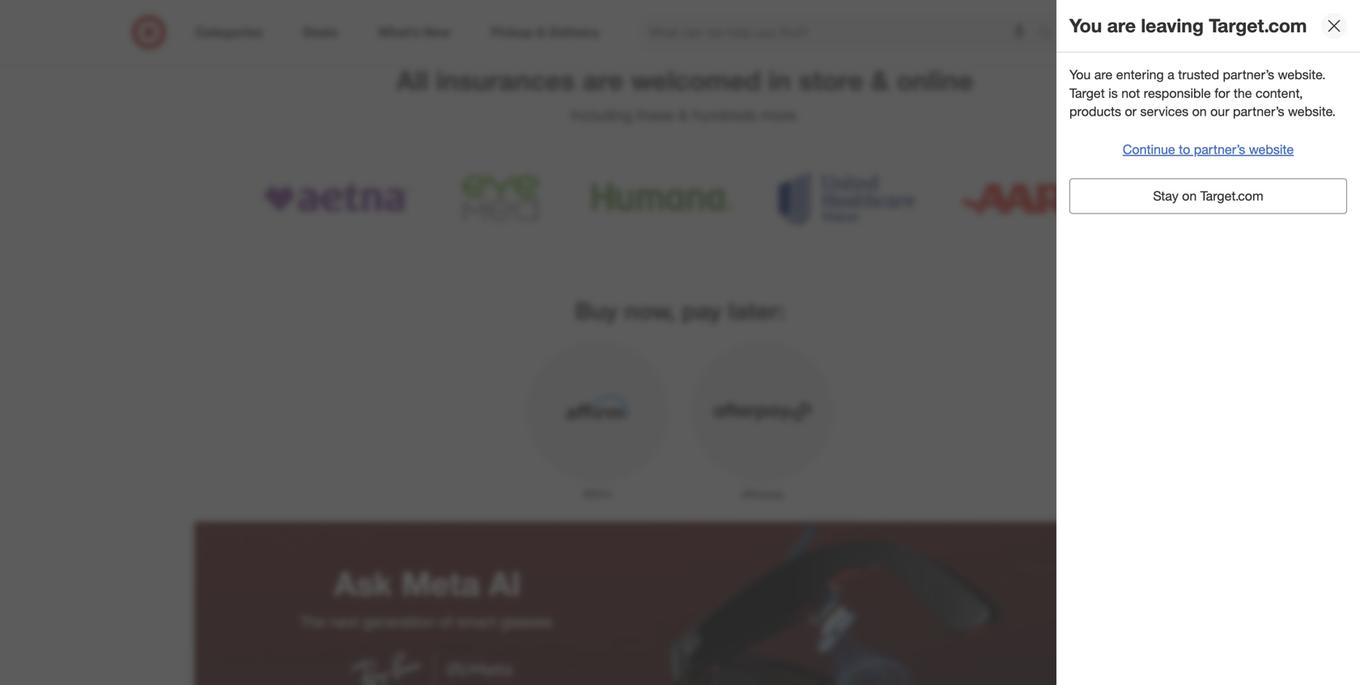 Task type: describe. For each thing, give the bounding box(es) containing it.
cat
[[165, 16, 183, 30]]

insurances
[[436, 64, 575, 97]]

0 vertical spatial website.
[[1278, 67, 1326, 83]]

goodfellow
[[299, 16, 356, 30]]

welcomed
[[631, 64, 761, 97]]

products
[[1070, 104, 1121, 120]]

all insurances are welcomed in store & online
[[396, 64, 974, 97]]

affirm
[[583, 487, 612, 502]]

stay on target.com button
[[1070, 178, 1347, 214]]

you are leaving target.com
[[1070, 14, 1307, 37]]

& right store
[[871, 64, 889, 97]]

glasses.
[[500, 613, 555, 631]]

stay
[[1153, 188, 1179, 204]]

next
[[330, 613, 359, 631]]

website
[[1249, 142, 1294, 158]]

trusted
[[1178, 67, 1219, 83]]

coach
[[1065, 16, 1098, 30]]

armani exchange link
[[1164, 0, 1296, 31]]

are for you are entering a trusted partner's website. target is not responsible for the content, products or services on our partner's website.
[[1095, 67, 1113, 83]]

goodfellow & co link
[[274, 0, 406, 31]]

of
[[440, 613, 453, 631]]

new
[[471, 16, 494, 30]]

are for you are leaving target.com
[[1107, 14, 1136, 37]]

continue
[[1123, 142, 1175, 158]]

& left co
[[360, 16, 367, 30]]

1 vertical spatial website.
[[1288, 104, 1336, 120]]

continue to partner's website link
[[1070, 141, 1347, 159]]

all
[[396, 64, 429, 97]]

afterpay
[[741, 487, 784, 502]]

you for you are entering a trusted partner's website. target is not responsible for the content, products or services on our partner's website.
[[1070, 67, 1091, 83]]

jack
[[196, 16, 220, 30]]

cat & jack
[[165, 16, 220, 30]]

armani exchange
[[1185, 16, 1274, 30]]

& right the these
[[679, 106, 688, 124]]

services
[[1140, 104, 1189, 120]]

exchange
[[1224, 16, 1274, 30]]

in
[[769, 64, 791, 97]]

entering
[[1116, 67, 1164, 83]]

for
[[1215, 85, 1230, 101]]

smart
[[457, 613, 496, 631]]

generation
[[363, 613, 435, 631]]

later:
[[728, 297, 785, 326]]

pay
[[682, 297, 722, 326]]

the
[[1234, 85, 1252, 101]]

a
[[1168, 67, 1175, 83]]

content,
[[1256, 85, 1303, 101]]

buy
[[575, 297, 618, 326]]

afterpay link
[[680, 338, 846, 503]]

online
[[897, 64, 974, 97]]

affirm link
[[515, 338, 680, 503]]

search
[[1031, 26, 1070, 42]]

to
[[1179, 142, 1190, 158]]

meta
[[401, 564, 480, 604]]

2 vertical spatial partner's
[[1194, 142, 1246, 158]]

you for you are leaving target.com
[[1070, 14, 1102, 37]]

target.com inside button
[[1201, 188, 1264, 204]]



Task type: locate. For each thing, give the bounding box(es) containing it.
or
[[1125, 104, 1137, 120]]

partner's down the
[[1233, 104, 1285, 120]]

is
[[1109, 85, 1118, 101]]

partner's
[[1223, 67, 1275, 83], [1233, 104, 1285, 120], [1194, 142, 1246, 158]]

including these & hundreds more.
[[571, 106, 799, 124]]

cat & jack image
[[126, 0, 258, 12]]

on inside button
[[1182, 188, 1197, 204]]

are inside "you are entering a trusted partner's website. target is not responsible for the content, products or services on our partner's website."
[[1095, 67, 1113, 83]]

on inside "you are entering a trusted partner's website. target is not responsible for the content, products or services on our partner's website."
[[1192, 104, 1207, 120]]

coach image
[[1015, 0, 1147, 12]]

are up including
[[583, 64, 624, 97]]

partner's up the
[[1223, 67, 1275, 83]]

vogue link
[[867, 0, 999, 31]]

store
[[799, 64, 864, 97]]

hundreds
[[692, 106, 757, 124]]

0 vertical spatial you
[[1070, 14, 1102, 37]]

on right stay at the right top of page
[[1182, 188, 1197, 204]]

continue to partner's website
[[1123, 142, 1294, 158]]

oakley link
[[719, 0, 851, 31]]

you inside "you are entering a trusted partner's website. target is not responsible for the content, products or services on our partner's website."
[[1070, 67, 1091, 83]]

1 vertical spatial on
[[1182, 188, 1197, 204]]

you are entering a trusted partner's website. target is not responsible for the content, products or services on our partner's website.
[[1070, 67, 1336, 120]]

you down coach image
[[1070, 14, 1102, 37]]

vogue
[[917, 16, 949, 30]]

2
[[1220, 17, 1224, 27]]

are right the coach
[[1107, 14, 1136, 37]]

the
[[300, 613, 325, 631]]

What can we help you find? suggestions appear below search field
[[639, 15, 1042, 50]]

& right cat
[[186, 16, 193, 30]]

buy now, pay later:
[[575, 297, 785, 326]]

search button
[[1031, 15, 1070, 53]]

&
[[186, 16, 193, 30], [360, 16, 367, 30], [871, 64, 889, 97], [679, 106, 688, 124]]

more.
[[761, 106, 799, 124]]

coach link
[[1015, 0, 1147, 31]]

co
[[370, 16, 382, 30]]

0 vertical spatial partner's
[[1223, 67, 1275, 83]]

website. up content,
[[1278, 67, 1326, 83]]

1 vertical spatial you
[[1070, 67, 1091, 83]]

partner's right 'to'
[[1194, 142, 1246, 158]]

ban
[[639, 16, 659, 30]]

day
[[497, 16, 517, 30]]

website.
[[1278, 67, 1326, 83], [1288, 104, 1336, 120]]

oakley
[[768, 16, 802, 30]]

target.com
[[1209, 14, 1307, 37], [1201, 188, 1264, 204]]

responsible
[[1144, 85, 1211, 101]]

leaving
[[1141, 14, 1204, 37]]

ask
[[334, 564, 392, 604]]

goodfellow & co
[[299, 16, 382, 30]]

ray-ban link
[[571, 0, 703, 31]]

1 you from the top
[[1070, 14, 1102, 37]]

you are leaving target.com dialog
[[1057, 0, 1360, 686]]

0 vertical spatial target.com
[[1209, 14, 1307, 37]]

a new day
[[461, 16, 517, 30]]

stay on target.com
[[1153, 188, 1264, 204]]

ray-
[[615, 16, 639, 30]]

1 vertical spatial partner's
[[1233, 104, 1285, 120]]

target
[[1070, 85, 1105, 101]]

0 vertical spatial on
[[1192, 104, 1207, 120]]

are
[[1107, 14, 1136, 37], [583, 64, 624, 97], [1095, 67, 1113, 83]]

a
[[461, 16, 468, 30]]

ray-ban
[[615, 16, 659, 30]]

2 link
[[1195, 15, 1231, 50]]

including
[[571, 106, 633, 124]]

2 you from the top
[[1070, 67, 1091, 83]]

not
[[1122, 85, 1140, 101]]

cat & jack link
[[126, 0, 258, 31]]

website. down content,
[[1288, 104, 1336, 120]]

our
[[1211, 104, 1230, 120]]

armani
[[1185, 16, 1221, 30]]

now,
[[624, 297, 675, 326]]

ask meta ai
[[334, 564, 521, 604]]

1 vertical spatial target.com
[[1201, 188, 1264, 204]]

ai
[[489, 564, 521, 604]]

ray-ban stories. rayban and meta logo image
[[194, 522, 1166, 686]]

you
[[1070, 14, 1102, 37], [1070, 67, 1091, 83]]

these
[[637, 106, 674, 124]]

the next generation of smart glasses.
[[300, 613, 555, 631]]

on left our
[[1192, 104, 1207, 120]]

a new day link
[[423, 0, 555, 31]]

you up target
[[1070, 67, 1091, 83]]

are up the is
[[1095, 67, 1113, 83]]

on
[[1192, 104, 1207, 120], [1182, 188, 1197, 204]]



Task type: vqa. For each thing, say whether or not it's contained in the screenshot.
Voting LINK
no



